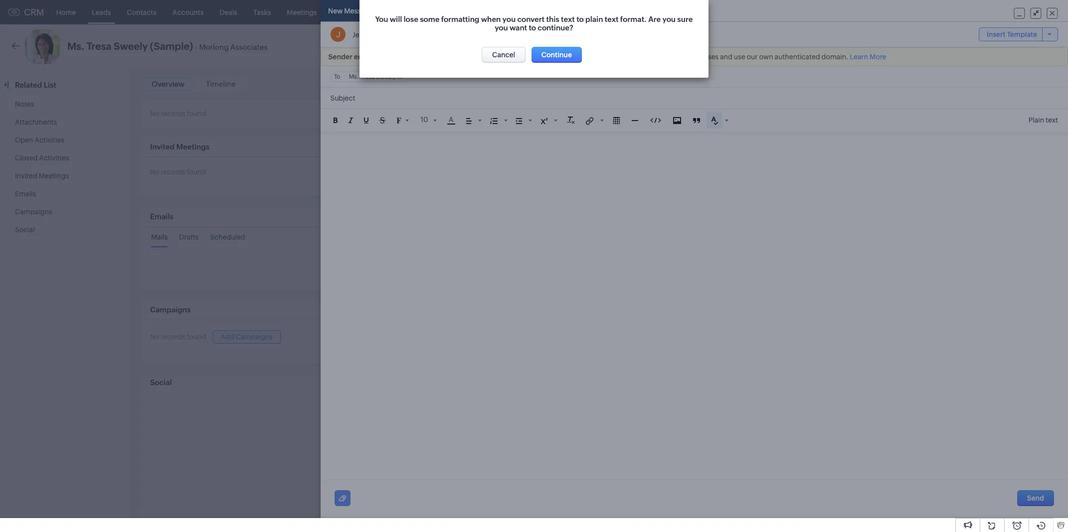 Task type: describe. For each thing, give the bounding box(es) containing it.
message
[[344, 7, 373, 15]]

2 no from the top
[[150, 168, 160, 176]]

are
[[649, 15, 661, 23]]

activities for open activities
[[35, 136, 64, 144]]

own
[[760, 53, 774, 61]]

0 horizontal spatial to
[[529, 23, 536, 32]]

indent image
[[516, 118, 522, 124]]

setup element
[[998, 0, 1018, 24]]

1 horizontal spatial will
[[547, 53, 558, 61]]

add campaigns
[[221, 333, 273, 341]]

send email
[[853, 43, 890, 51]]

you will lose some formatting when you convert this text to plain text format.  are you sure you want to continue?
[[375, 15, 693, 32]]

deals link
[[212, 0, 245, 24]]

emails
[[606, 53, 627, 61]]

1 horizontal spatial text
[[605, 15, 619, 23]]

authenticated
[[775, 53, 821, 61]]

1 no from the top
[[150, 110, 160, 118]]

send email button
[[843, 39, 900, 55]]

list
[[44, 81, 56, 89]]

learn
[[850, 53, 869, 61]]

add
[[221, 333, 234, 341]]

addresses
[[686, 53, 719, 61]]

script image
[[540, 118, 547, 124]]

overview link
[[152, 80, 185, 88]]

scheduled
[[210, 234, 245, 242]]

closed
[[15, 154, 38, 162]]

meetings link
[[279, 0, 325, 24]]

invited meetings link
[[15, 172, 69, 180]]

1 horizontal spatial to
[[577, 15, 584, 23]]

1 records from the top
[[161, 110, 186, 118]]

tresa for ms. tresa sweely (sample)
[[360, 74, 375, 81]]

attachments
[[15, 118, 57, 126]]

zoho
[[512, 53, 529, 61]]

0 horizontal spatial text
[[561, 15, 575, 23]]

associates
[[230, 43, 268, 51]]

emails link
[[15, 190, 36, 198]]

convert
[[914, 43, 941, 51]]

last
[[972, 83, 984, 91]]

morlong
[[199, 43, 229, 51]]

plain
[[1029, 116, 1045, 124]]

activities for closed activities
[[39, 154, 69, 162]]

plain
[[586, 15, 603, 23]]

new
[[328, 7, 343, 15]]

home link
[[48, 0, 84, 24]]

want
[[510, 23, 527, 32]]

deals
[[220, 8, 237, 16]]

last update : 9 day(s) ago
[[972, 83, 1049, 91]]

insert template button
[[979, 28, 1059, 42]]

this
[[547, 15, 560, 23]]

0 horizontal spatial social
[[15, 226, 35, 234]]

spell check image
[[711, 117, 719, 125]]

edit button
[[955, 39, 989, 55]]

tasks link
[[245, 0, 279, 24]]

1 horizontal spatial meetings
[[176, 143, 210, 151]]

to improve email deliverability, zoho crm will avoid sending emails from public email addresses and use our own authenticated domain. learn more
[[411, 53, 887, 61]]

new message
[[328, 7, 373, 15]]

3 email from the left
[[667, 53, 685, 61]]

leads link
[[84, 0, 119, 24]]

and
[[721, 53, 733, 61]]

our
[[747, 53, 758, 61]]

projects
[[546, 8, 572, 16]]

links image
[[586, 117, 594, 125]]

you left the want
[[495, 23, 508, 32]]

1 horizontal spatial crm
[[530, 53, 546, 61]]

documents
[[459, 8, 497, 16]]

plain text
[[1029, 116, 1059, 124]]

alignment image
[[466, 118, 472, 124]]

ms. for ms. tresa sweely (sample) - morlong associates
[[67, 40, 85, 52]]

sending
[[579, 53, 605, 61]]

ms. for ms. tresa sweely (sample)
[[349, 74, 359, 81]]

accounts
[[173, 8, 204, 16]]

timeline
[[206, 80, 236, 88]]

crm link
[[8, 7, 44, 17]]

add campaigns link
[[213, 331, 281, 344]]

contacts link
[[119, 0, 165, 24]]

formatting
[[441, 15, 480, 23]]

0 vertical spatial emails
[[15, 190, 36, 198]]

template
[[1008, 31, 1038, 39]]

some
[[420, 15, 440, 23]]

overview
[[152, 80, 185, 88]]

0 horizontal spatial invited
[[15, 172, 37, 180]]

1 vertical spatial social
[[150, 379, 172, 387]]

send button
[[1018, 491, 1055, 507]]

3 records from the top
[[161, 333, 186, 341]]

sweely for ms. tresa sweely (sample)
[[376, 74, 396, 81]]

you
[[375, 15, 388, 23]]

list image
[[490, 118, 498, 124]]

social link
[[15, 226, 35, 234]]

reports
[[365, 8, 390, 16]]

public
[[646, 53, 666, 61]]

ms. tresa sweely (sample) - morlong associates
[[67, 40, 268, 52]]



Task type: vqa. For each thing, say whether or not it's contained in the screenshot.
"A" link at the top
yes



Task type: locate. For each thing, give the bounding box(es) containing it.
closed activities link
[[15, 154, 69, 162]]

insert
[[987, 31, 1006, 39]]

email right sender
[[354, 53, 372, 61]]

1 vertical spatial activities
[[39, 154, 69, 162]]

tresa down leads link
[[87, 40, 112, 52]]

1 vertical spatial (sample)
[[397, 74, 422, 81]]

attachments link
[[15, 118, 57, 126]]

-
[[195, 43, 198, 51]]

emails down invited meetings 'link'
[[15, 190, 36, 198]]

0 horizontal spatial (sample)
[[150, 40, 193, 52]]

2 horizontal spatial text
[[1046, 116, 1059, 124]]

1 vertical spatial to
[[334, 74, 340, 81]]

calls
[[333, 8, 349, 16]]

tresa
[[87, 40, 112, 52], [360, 74, 375, 81]]

calls link
[[325, 0, 357, 24]]

notes link
[[15, 100, 34, 108]]

2 vertical spatial meetings
[[39, 172, 69, 180]]

format.
[[621, 15, 647, 23]]

1 found from the top
[[187, 110, 206, 118]]

0 horizontal spatial tresa
[[87, 40, 112, 52]]

0 vertical spatial crm
[[24, 7, 44, 17]]

related
[[15, 81, 42, 89]]

1 email from the left
[[354, 53, 372, 61]]

to right the want
[[529, 23, 536, 32]]

2 vertical spatial records
[[161, 333, 186, 341]]

campaigns link right the you
[[398, 0, 451, 24]]

0 horizontal spatial to
[[334, 74, 340, 81]]

visits link
[[505, 0, 538, 24]]

1 horizontal spatial campaigns link
[[398, 0, 451, 24]]

1 vertical spatial tresa
[[360, 74, 375, 81]]

0 horizontal spatial emails
[[15, 190, 36, 198]]

0 vertical spatial tresa
[[87, 40, 112, 52]]

when
[[481, 15, 501, 23]]

crm right zoho
[[530, 53, 546, 61]]

campaigns link down the emails link
[[15, 208, 52, 216]]

0 vertical spatial to
[[411, 53, 419, 61]]

1 vertical spatial records
[[161, 168, 186, 176]]

0 vertical spatial ms.
[[67, 40, 85, 52]]

1 horizontal spatial invited
[[150, 143, 175, 151]]

ago
[[1037, 83, 1049, 91]]

tasks
[[253, 8, 271, 16]]

will right the you
[[390, 15, 402, 23]]

2 email from the left
[[449, 53, 466, 61]]

1 vertical spatial meetings
[[176, 143, 210, 151]]

1 vertical spatial found
[[187, 168, 206, 176]]

0 vertical spatial invited meetings
[[150, 143, 210, 151]]

projects link
[[538, 0, 580, 24]]

2 found from the top
[[187, 168, 206, 176]]

to for to improve email deliverability, zoho crm will avoid sending emails from public email addresses and use our own authenticated domain. learn more
[[411, 53, 419, 61]]

timeline link
[[206, 80, 236, 88]]

0 horizontal spatial ms.
[[67, 40, 85, 52]]

3 no from the top
[[150, 333, 160, 341]]

1 horizontal spatial email
[[449, 53, 466, 61]]

(sample)
[[150, 40, 193, 52], [397, 74, 422, 81]]

lose
[[404, 15, 419, 23]]

1 vertical spatial sweely
[[376, 74, 396, 81]]

to down sender
[[334, 74, 340, 81]]

1 vertical spatial ms.
[[349, 74, 359, 81]]

1 horizontal spatial send
[[1028, 495, 1045, 503]]

1 horizontal spatial tresa
[[360, 74, 375, 81]]

(sample) down changed
[[397, 74, 422, 81]]

0 horizontal spatial campaigns link
[[15, 208, 52, 216]]

changed
[[374, 53, 403, 61]]

ms. down home
[[67, 40, 85, 52]]

to left 'plain'
[[577, 15, 584, 23]]

text right plain
[[1046, 116, 1059, 124]]

2 vertical spatial no
[[150, 333, 160, 341]]

0 vertical spatial no
[[150, 110, 160, 118]]

sweely
[[114, 40, 148, 52], [376, 74, 396, 81]]

open activities
[[15, 136, 64, 144]]

1 vertical spatial emails
[[150, 213, 174, 221]]

activities up invited meetings 'link'
[[39, 154, 69, 162]]

meetings
[[287, 8, 317, 16], [176, 143, 210, 151], [39, 172, 69, 180]]

tresa down sender email changed
[[360, 74, 375, 81]]

previous record image
[[1030, 44, 1034, 50]]

send for send
[[1028, 495, 1045, 503]]

0 horizontal spatial sweely
[[114, 40, 148, 52]]

edit
[[966, 43, 978, 51]]

activities up "closed activities"
[[35, 136, 64, 144]]

to left improve
[[411, 53, 419, 61]]

sweely down changed
[[376, 74, 396, 81]]

sender email changed
[[329, 53, 403, 61]]

email right improve
[[449, 53, 466, 61]]

0 vertical spatial send
[[853, 43, 870, 51]]

2 vertical spatial found
[[187, 333, 206, 341]]

0 vertical spatial campaigns link
[[398, 0, 451, 24]]

0 vertical spatial will
[[390, 15, 402, 23]]

invited
[[150, 143, 175, 151], [15, 172, 37, 180]]

2 horizontal spatial meetings
[[287, 8, 317, 16]]

emails up mails
[[150, 213, 174, 221]]

(sample) for ms. tresa sweely (sample) - morlong associates
[[150, 40, 193, 52]]

text right 'plain'
[[605, 15, 619, 23]]

send
[[853, 43, 870, 51], [1028, 495, 1045, 503]]

1 horizontal spatial sweely
[[376, 74, 396, 81]]

next record image
[[1046, 44, 1053, 50]]

ms. tresa sweely (sample)
[[349, 74, 422, 81]]

1 vertical spatial no records found
[[150, 168, 206, 176]]

update
[[986, 83, 1008, 91]]

1 horizontal spatial to
[[411, 53, 419, 61]]

email
[[354, 53, 372, 61], [449, 53, 466, 61], [667, 53, 685, 61]]

send inside button
[[853, 43, 870, 51]]

improve
[[420, 53, 447, 61]]

reports link
[[357, 0, 398, 24]]

3 no records found from the top
[[150, 333, 206, 341]]

1 vertical spatial will
[[547, 53, 558, 61]]

will
[[390, 15, 402, 23], [547, 53, 558, 61]]

you right are
[[663, 15, 676, 23]]

more
[[870, 53, 887, 61]]

1 vertical spatial invited meetings
[[15, 172, 69, 180]]

3 found from the top
[[187, 333, 206, 341]]

home
[[56, 8, 76, 16]]

leads
[[92, 8, 111, 16]]

2 horizontal spatial email
[[667, 53, 685, 61]]

0 vertical spatial found
[[187, 110, 206, 118]]

0 vertical spatial activities
[[35, 136, 64, 144]]

9
[[1013, 83, 1017, 91]]

email
[[872, 43, 890, 51]]

related list
[[15, 81, 58, 89]]

10 link
[[419, 114, 437, 125]]

1 horizontal spatial emails
[[150, 213, 174, 221]]

1 vertical spatial invited
[[15, 172, 37, 180]]

1 vertical spatial no
[[150, 168, 160, 176]]

activities
[[35, 136, 64, 144], [39, 154, 69, 162]]

drafts
[[179, 234, 199, 242]]

contacts
[[127, 8, 157, 16]]

will inside 'you will lose some formatting when you convert this text to plain text format.  are you sure you want to continue?'
[[390, 15, 402, 23]]

use
[[734, 53, 746, 61]]

visits
[[513, 8, 530, 16]]

sweely down contacts
[[114, 40, 148, 52]]

0 vertical spatial (sample)
[[150, 40, 193, 52]]

social
[[15, 226, 35, 234], [150, 379, 172, 387]]

accounts link
[[165, 0, 212, 24]]

Subject text field
[[321, 88, 1069, 109]]

2 vertical spatial no records found
[[150, 333, 206, 341]]

1 vertical spatial campaigns link
[[15, 208, 52, 216]]

marketplace element
[[977, 0, 998, 24]]

to
[[411, 53, 419, 61], [334, 74, 340, 81]]

you right when
[[503, 15, 516, 23]]

0 vertical spatial invited
[[150, 143, 175, 151]]

will left avoid
[[547, 53, 558, 61]]

domain.
[[822, 53, 849, 61]]

0 horizontal spatial will
[[390, 15, 402, 23]]

0 horizontal spatial invited meetings
[[15, 172, 69, 180]]

tresa for ms. tresa sweely (sample) - morlong associates
[[87, 40, 112, 52]]

learn more link
[[850, 53, 887, 61]]

to
[[577, 15, 584, 23], [529, 23, 536, 32]]

0 vertical spatial social
[[15, 226, 35, 234]]

ms. down sender email changed
[[349, 74, 359, 81]]

1 vertical spatial send
[[1028, 495, 1045, 503]]

(sample) for ms. tresa sweely (sample)
[[397, 74, 422, 81]]

1 horizontal spatial ms.
[[349, 74, 359, 81]]

from
[[629, 53, 644, 61]]

deliverability,
[[468, 53, 510, 61]]

1 no records found from the top
[[150, 110, 206, 118]]

1 horizontal spatial (sample)
[[397, 74, 422, 81]]

sender
[[329, 53, 353, 61]]

0 horizontal spatial email
[[354, 53, 372, 61]]

crm
[[24, 7, 44, 17], [530, 53, 546, 61]]

open
[[15, 136, 33, 144]]

sweely for ms. tresa sweely (sample) - morlong associates
[[114, 40, 148, 52]]

None button
[[482, 47, 526, 63], [532, 47, 583, 63], [482, 47, 526, 63], [532, 47, 583, 63]]

send inside "button"
[[1028, 495, 1045, 503]]

insert template
[[987, 31, 1038, 39]]

ms.
[[67, 40, 85, 52], [349, 74, 359, 81]]

to for to
[[334, 74, 340, 81]]

10
[[421, 116, 428, 124]]

mails
[[151, 234, 168, 242]]

continue?
[[538, 23, 574, 32]]

send for send email
[[853, 43, 870, 51]]

0 vertical spatial no records found
[[150, 110, 206, 118]]

:
[[1009, 83, 1011, 91]]

0 horizontal spatial meetings
[[39, 172, 69, 180]]

emails
[[15, 190, 36, 198], [150, 213, 174, 221]]

0 horizontal spatial crm
[[24, 7, 44, 17]]

crm left home
[[24, 7, 44, 17]]

campaigns
[[406, 8, 443, 16], [15, 208, 52, 216], [150, 306, 191, 314], [236, 333, 273, 341]]

0 vertical spatial sweely
[[114, 40, 148, 52]]

2 no records found from the top
[[150, 168, 206, 176]]

0 vertical spatial records
[[161, 110, 186, 118]]

1 vertical spatial crm
[[530, 53, 546, 61]]

convert button
[[904, 39, 951, 55]]

a
[[449, 116, 454, 124]]

open activities link
[[15, 136, 64, 144]]

0 vertical spatial meetings
[[287, 8, 317, 16]]

invited meetings
[[150, 143, 210, 151], [15, 172, 69, 180]]

email right public
[[667, 53, 685, 61]]

you
[[503, 15, 516, 23], [663, 15, 676, 23], [495, 23, 508, 32]]

found
[[187, 110, 206, 118], [187, 168, 206, 176], [187, 333, 206, 341]]

0 horizontal spatial send
[[853, 43, 870, 51]]

text right 'this'
[[561, 15, 575, 23]]

notes
[[15, 100, 34, 108]]

(sample) left -
[[150, 40, 193, 52]]

closed activities
[[15, 154, 69, 162]]

1 horizontal spatial social
[[150, 379, 172, 387]]

1 horizontal spatial invited meetings
[[150, 143, 210, 151]]

2 records from the top
[[161, 168, 186, 176]]



